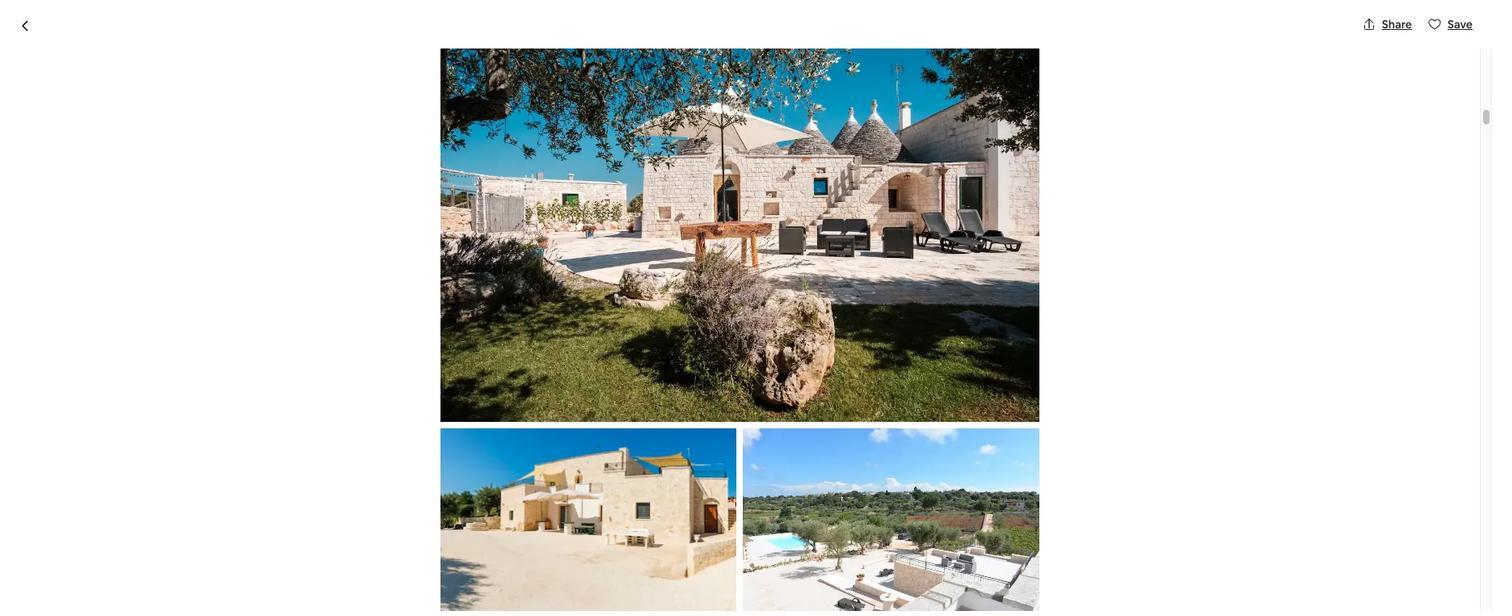 Task type: locate. For each thing, give the bounding box(es) containing it.
None search field
[[598, 13, 883, 52]]

dialog containing share
[[0, 0, 1493, 611]]

listing image 10 image
[[441, 20, 1040, 422], [441, 20, 1040, 422]]

trulli
[[461, 82, 509, 110]]

taxes
[[977, 538, 1005, 553]]

cisternino,
[[410, 117, 468, 132]]

tenuta semeraro trulli cisternino, puglia, italy, italy
[[287, 82, 558, 132]]

listing image 12 image
[[744, 428, 1040, 611], [744, 428, 1040, 611]]

$2,365
[[912, 515, 967, 537]]

italy,
[[508, 117, 533, 132]]

0 horizontal spatial ·
[[440, 521, 443, 538]]

listing image 11 image
[[441, 428, 737, 611], [441, 428, 737, 611]]

· left 4.5
[[492, 521, 495, 538]]

1 · from the left
[[440, 521, 443, 538]]

1 horizontal spatial ·
[[492, 521, 495, 538]]

·
[[440, 521, 443, 538], [492, 521, 495, 538]]

dialog
[[0, 0, 1493, 611]]

$1,683
[[971, 515, 1025, 537]]

tenuta
[[287, 82, 356, 110]]

tenuta semeraro trulli image 3 image
[[747, 318, 967, 469]]

11/26/2023 button
[[912, 572, 1172, 611]]

trullo
[[287, 494, 334, 516]]

total
[[912, 538, 937, 553]]

save
[[1448, 17, 1473, 32]]

· left "11"
[[440, 521, 443, 538]]

2 · from the left
[[492, 521, 495, 538]]

tenuta semeraro trulli image 5 image
[[973, 318, 1193, 469]]

learn more about the host, francesco. image
[[771, 495, 816, 540], [771, 495, 816, 540]]

semeraro
[[361, 82, 457, 110]]



Task type: vqa. For each thing, say whether or not it's contained in the screenshot.
By redeeming, you agree to the Airbnb Gift Card Terms .
no



Task type: describe. For each thing, give the bounding box(es) containing it.
tenuta semeraro trulli image 1 image
[[287, 154, 740, 469]]

tenuta semeraro trulli image 2 image
[[747, 154, 967, 311]]

4.5
[[498, 521, 515, 538]]

baths
[[518, 521, 552, 538]]

cisternino, puglia, italy, italy button
[[410, 115, 558, 134]]

11
[[446, 521, 456, 538]]

italy
[[535, 117, 558, 132]]

bedrooms
[[376, 521, 437, 538]]

by francesco
[[401, 494, 511, 516]]

save button
[[1423, 11, 1480, 38]]

before
[[940, 538, 975, 553]]

11/26/2023
[[921, 593, 979, 608]]

beds
[[459, 521, 489, 538]]

10
[[360, 521, 373, 538]]

$2,365 $1,683 total before taxes
[[912, 515, 1025, 553]]

trullo hosted by francesco 10 bedrooms · 11 beds · 4.5 baths
[[287, 494, 552, 538]]

share
[[1383, 17, 1413, 32]]

share button
[[1357, 11, 1419, 38]]

puglia,
[[470, 117, 505, 132]]

tenuta semeraro trulli image 4 image
[[973, 154, 1193, 311]]

hosted
[[338, 494, 397, 516]]



